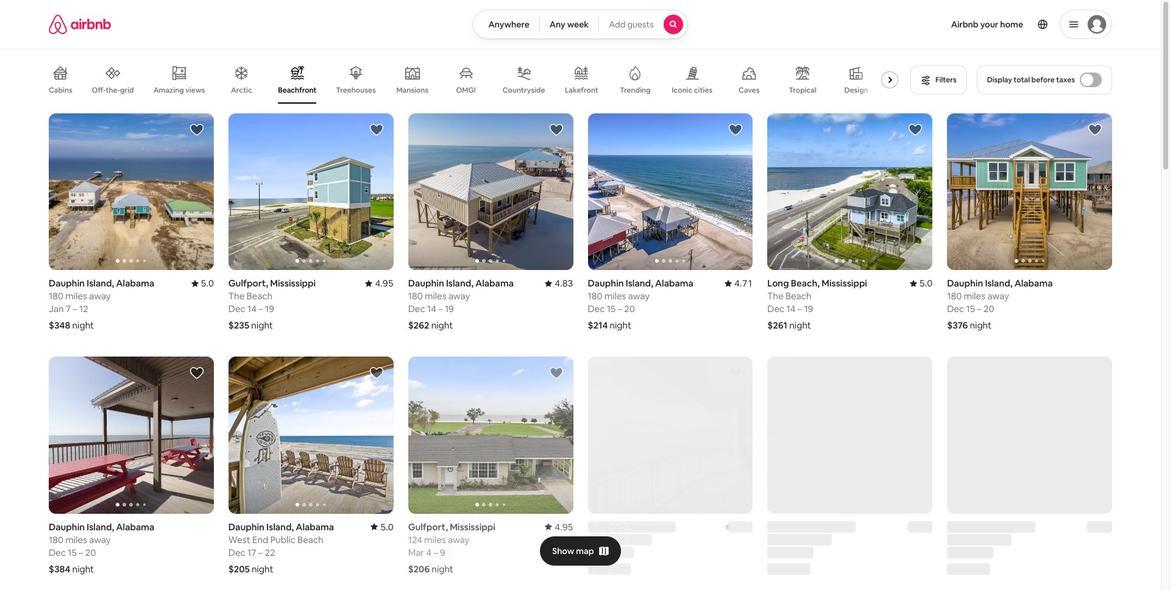 Task type: vqa. For each thing, say whether or not it's contained in the screenshot.


Task type: locate. For each thing, give the bounding box(es) containing it.
dec up $262
[[408, 303, 425, 315]]

dauphin inside dauphin island, alabama 180 miles away dec 15 – 20 $214 night
[[588, 278, 624, 289]]

$190
[[768, 563, 788, 575]]

180 for dec 14 – 19
[[408, 290, 423, 302]]

5.0 out of 5 average rating image for mississippi
[[910, 278, 933, 289]]

180 inside dauphin island, alabama 180 miles away dec 15 – 20 $384 night
[[49, 534, 63, 546]]

dauphin for dauphin island, alabama 180 miles away jan 7 – 12 $348 night
[[49, 278, 85, 289]]

add to wishlist: dauphin island, alabama image for 5.0
[[190, 123, 204, 137]]

5.0 out of 5 average rating image
[[910, 278, 933, 289], [371, 521, 394, 533]]

dec up '$235'
[[229, 303, 246, 315]]

alabama inside dauphin island, alabama 180 miles away dec 15 – 20 $376 night
[[1015, 278, 1054, 289]]

20 inside gulfport, mississippi 124 miles away dec 14 – 20 $190 night
[[805, 547, 815, 558]]

14 inside gulfport, mississippi 130 miles away dec 14 – 19 $168 night
[[607, 547, 616, 558]]

dec inside dauphin island, alabama 180 miles away dec 15 – 20 $376 night
[[948, 303, 965, 315]]

14 up $261
[[787, 303, 796, 315]]

1 vertical spatial 5.0 out of 5 average rating image
[[371, 521, 394, 533]]

1 vertical spatial 4.95
[[555, 521, 574, 533]]

views
[[186, 85, 205, 95]]

1 124 from the left
[[768, 534, 782, 546]]

dec inside dauphin island, alabama 180 miles away dec 15 – 20 $214 night
[[588, 303, 605, 315]]

15 down little
[[967, 547, 976, 558]]

design
[[845, 85, 869, 95]]

1 horizontal spatial 5.0
[[381, 521, 394, 533]]

night right $262
[[432, 320, 453, 331]]

off-
[[92, 85, 106, 95]]

14 up $190
[[787, 547, 796, 558]]

mississippi inside gulfport, mississippi 124 miles away dec 14 – 20 $190 night
[[810, 521, 855, 533]]

2 the from the left
[[768, 290, 784, 302]]

14 up '$235'
[[248, 303, 257, 315]]

island, inside dauphin island, alabama 180 miles away dec 14 – 19 $262 night
[[446, 278, 474, 289]]

20 inside dauphin island, alabama 180 miles away dec 15 – 20 $384 night
[[85, 547, 96, 558]]

night right $158
[[970, 563, 991, 575]]

amazing views
[[153, 85, 205, 95]]

124 up mar
[[408, 534, 423, 546]]

4.95 for gulfport, mississippi 124 miles away mar 4 – 9 $206 night
[[555, 521, 574, 533]]

night inside cameron, louisiana little florida beach. johnson bayou, la dec 15 – 20 $158 night
[[970, 563, 991, 575]]

island,
[[87, 278, 114, 289], [626, 278, 654, 289], [446, 278, 474, 289], [986, 278, 1013, 289], [87, 521, 114, 533], [267, 521, 294, 533]]

14
[[248, 303, 257, 315], [787, 303, 796, 315], [427, 303, 437, 315], [607, 547, 616, 558], [787, 547, 796, 558]]

dauphin up the $376
[[948, 278, 984, 289]]

gulfport, for gulfport, mississippi 124 miles away mar 4 – 9 $206 night
[[408, 521, 448, 533]]

night right $214
[[610, 320, 632, 331]]

treehouses
[[336, 85, 376, 95]]

miles inside dauphin island, alabama 180 miles away dec 14 – 19 $262 night
[[425, 290, 447, 302]]

15 inside dauphin island, alabama 180 miles away dec 15 – 20 $384 night
[[68, 547, 77, 558]]

dec up $190
[[768, 547, 785, 558]]

island, for $262
[[446, 278, 474, 289]]

dec down 130
[[588, 547, 605, 558]]

None search field
[[474, 10, 688, 39]]

alabama inside dauphin island, alabama 180 miles away dec 14 – 19 $262 night
[[476, 278, 514, 289]]

the-
[[106, 85, 120, 95]]

1 horizontal spatial 124
[[768, 534, 782, 546]]

– inside gulfport, mississippi 130 miles away dec 14 – 19 $168 night
[[618, 547, 623, 558]]

miles up $190
[[784, 534, 806, 546]]

gulfport, up 130
[[588, 521, 628, 533]]

2 horizontal spatial 5.0
[[920, 278, 933, 289]]

anywhere
[[489, 19, 530, 30]]

group for $206
[[408, 357, 574, 514]]

0 vertical spatial 5.0 out of 5 average rating image
[[910, 278, 933, 289]]

amazing
[[153, 85, 184, 95]]

display total before taxes
[[988, 75, 1076, 85]]

0 horizontal spatial 124
[[408, 534, 423, 546]]

night right $384
[[72, 563, 94, 575]]

4.97 out of 5 average rating image
[[725, 521, 753, 533]]

night inside dauphin island, alabama 180 miles away dec 14 – 19 $262 night
[[432, 320, 453, 331]]

1 horizontal spatial beach
[[298, 534, 324, 546]]

beach down 'beach,'
[[786, 290, 812, 302]]

dauphin island, alabama 180 miles away dec 15 – 20 $384 night
[[49, 521, 154, 575]]

beach
[[247, 290, 273, 302], [786, 290, 812, 302], [298, 534, 324, 546]]

dec
[[229, 303, 246, 315], [588, 303, 605, 315], [768, 303, 785, 315], [408, 303, 425, 315], [948, 303, 965, 315], [49, 547, 66, 558], [229, 547, 246, 558], [588, 547, 605, 558], [768, 547, 785, 558], [948, 547, 965, 558]]

dauphin for dauphin island, alabama 180 miles away dec 15 – 20 $214 night
[[588, 278, 624, 289]]

mississippi
[[270, 278, 316, 289], [822, 278, 868, 289], [630, 521, 676, 533], [810, 521, 855, 533], [450, 521, 496, 533]]

1 horizontal spatial add to wishlist: dauphin island, alabama image
[[1089, 123, 1103, 137]]

dauphin for dauphin island, alabama 180 miles away dec 15 – 20 $376 night
[[948, 278, 984, 289]]

gulfport, for gulfport, mississippi 130 miles away dec 14 – 19 $168 night
[[588, 521, 628, 533]]

180 inside dauphin island, alabama 180 miles away dec 14 – 19 $262 night
[[408, 290, 423, 302]]

alabama for dauphin island, alabama west end public beach dec 17 – 22 $205 night
[[296, 521, 334, 533]]

away
[[89, 290, 111, 302], [629, 290, 650, 302], [449, 290, 470, 302], [988, 290, 1010, 302], [89, 534, 111, 546], [628, 534, 650, 546], [808, 534, 830, 546], [448, 534, 470, 546]]

1 vertical spatial 4.95 out of 5 average rating image
[[545, 521, 574, 533]]

20 inside dauphin island, alabama 180 miles away dec 15 – 20 $376 night
[[984, 303, 995, 315]]

beach right public
[[298, 534, 324, 546]]

$168
[[588, 563, 609, 575]]

island, inside dauphin island, alabama 180 miles away dec 15 – 20 $384 night
[[87, 521, 114, 533]]

miles up $214
[[605, 290, 627, 302]]

1 horizontal spatial the
[[768, 290, 784, 302]]

14 for long beach, mississippi the beach dec 14 – 19 $261 night
[[787, 303, 796, 315]]

7
[[66, 303, 71, 315]]

1 vertical spatial add to wishlist: gulfport, mississippi image
[[549, 366, 564, 381]]

add to wishlist: gulfport, mississippi image
[[729, 366, 744, 381]]

0 horizontal spatial add to wishlist: dauphin island, alabama image
[[369, 366, 384, 381]]

end
[[253, 534, 269, 546]]

14 inside gulfport, mississippi the beach dec 14 – 19 $235 night
[[248, 303, 257, 315]]

124 inside gulfport, mississippi 124 miles away dec 14 – 20 $190 night
[[768, 534, 782, 546]]

dauphin up the 7
[[49, 278, 85, 289]]

dauphin up west on the left bottom of page
[[229, 521, 265, 533]]

night right the $376
[[971, 320, 992, 331]]

alabama for dauphin island, alabama 180 miles away dec 15 – 20 $214 night
[[656, 278, 694, 289]]

15 up $384
[[68, 547, 77, 558]]

0 vertical spatial add to wishlist: dauphin island, alabama image
[[1089, 123, 1103, 137]]

1 vertical spatial add to wishlist: dauphin island, alabama image
[[369, 366, 384, 381]]

1 the from the left
[[229, 290, 245, 302]]

la
[[1099, 534, 1109, 546]]

island, inside dauphin island, alabama 180 miles away jan 7 – 12 $348 night
[[87, 278, 114, 289]]

15 up the $376
[[967, 303, 976, 315]]

124
[[768, 534, 782, 546], [408, 534, 423, 546]]

0 horizontal spatial 5.0
[[201, 278, 214, 289]]

15 up $214
[[607, 303, 616, 315]]

night inside dauphin island, alabama 180 miles away dec 15 – 20 $214 night
[[610, 320, 632, 331]]

19
[[265, 303, 274, 315], [805, 303, 814, 315], [445, 303, 454, 315], [625, 547, 634, 558]]

14 inside dauphin island, alabama 180 miles away dec 14 – 19 $262 night
[[427, 303, 437, 315]]

night right '$235'
[[251, 320, 273, 331]]

little
[[948, 534, 969, 546]]

dauphin right 4.83
[[588, 278, 624, 289]]

island, inside dauphin island, alabama 180 miles away dec 15 – 20 $214 night
[[626, 278, 654, 289]]

mississippi inside gulfport, mississippi 124 miles away mar 4 – 9 $206 night
[[450, 521, 496, 533]]

dauphin inside dauphin island, alabama 180 miles away dec 15 – 20 $376 night
[[948, 278, 984, 289]]

night inside gulfport, mississippi 124 miles away mar 4 – 9 $206 night
[[432, 563, 454, 575]]

alabama
[[116, 278, 154, 289], [656, 278, 694, 289], [476, 278, 514, 289], [1015, 278, 1054, 289], [116, 521, 154, 533], [296, 521, 334, 533]]

filters button
[[911, 65, 968, 95]]

4.95 out of 5 average rating image
[[366, 278, 394, 289], [545, 521, 574, 533]]

gulfport, inside gulfport, mississippi 124 miles away mar 4 – 9 $206 night
[[408, 521, 448, 533]]

0 vertical spatial add to wishlist: gulfport, mississippi image
[[369, 123, 384, 137]]

dec up $384
[[49, 547, 66, 558]]

grid
[[120, 85, 134, 95]]

5.0
[[201, 278, 214, 289], [920, 278, 933, 289], [381, 521, 394, 533]]

miles inside gulfport, mississippi 130 miles away dec 14 – 19 $168 night
[[605, 534, 626, 546]]

dauphin up $262
[[408, 278, 444, 289]]

1 horizontal spatial 4.95
[[555, 521, 574, 533]]

0 horizontal spatial the
[[229, 290, 245, 302]]

124 for dec
[[768, 534, 782, 546]]

group
[[49, 56, 904, 104], [49, 113, 214, 270], [229, 113, 394, 270], [408, 113, 574, 270], [588, 113, 753, 270], [768, 113, 933, 270], [948, 113, 1113, 270], [49, 357, 214, 514], [229, 357, 394, 514], [408, 357, 574, 514], [588, 357, 753, 514], [768, 357, 933, 514], [948, 357, 1113, 514]]

gulfport, for gulfport, mississippi the beach dec 14 – 19 $235 night
[[229, 278, 268, 289]]

gulfport, up $190
[[768, 521, 808, 533]]

dauphin inside dauphin island, alabama 180 miles away jan 7 – 12 $348 night
[[49, 278, 85, 289]]

none search field containing anywhere
[[474, 10, 688, 39]]

0 horizontal spatial beach
[[247, 290, 273, 302]]

group for $214
[[588, 113, 753, 270]]

any
[[550, 19, 566, 30]]

dauphin
[[49, 278, 85, 289], [588, 278, 624, 289], [408, 278, 444, 289], [948, 278, 984, 289], [49, 521, 85, 533], [229, 521, 265, 533]]

night right $261
[[790, 320, 812, 331]]

add to wishlist: dauphin island, alabama image
[[1089, 123, 1103, 137], [369, 366, 384, 381]]

dauphin island, alabama 180 miles away dec 15 – 20 $214 night
[[588, 278, 694, 331]]

night right $190
[[790, 563, 812, 575]]

miles
[[65, 290, 87, 302], [605, 290, 627, 302], [425, 290, 447, 302], [965, 290, 986, 302], [65, 534, 87, 546], [605, 534, 626, 546], [784, 534, 806, 546], [425, 534, 446, 546]]

show
[[553, 546, 575, 557]]

west
[[229, 534, 251, 546]]

map
[[577, 546, 594, 557]]

night down 9
[[432, 563, 454, 575]]

180 up $262
[[408, 290, 423, 302]]

dec up $214
[[588, 303, 605, 315]]

1 horizontal spatial 4.95 out of 5 average rating image
[[545, 521, 574, 533]]

14 for gulfport, mississippi 124 miles away dec 14 – 20 $190 night
[[787, 547, 796, 558]]

the
[[229, 290, 245, 302], [768, 290, 784, 302]]

miles up 4
[[425, 534, 446, 546]]

island, for $376
[[986, 278, 1013, 289]]

180 for dec 15 – 20
[[588, 290, 603, 302]]

180 up $214
[[588, 290, 603, 302]]

14 up $262
[[427, 303, 437, 315]]

miles inside dauphin island, alabama 180 miles away dec 15 – 20 $214 night
[[605, 290, 627, 302]]

miles inside gulfport, mississippi 124 miles away mar 4 – 9 $206 night
[[425, 534, 446, 546]]

miles up $262
[[425, 290, 447, 302]]

gulfport, for gulfport, mississippi 124 miles away dec 14 – 20 $190 night
[[768, 521, 808, 533]]

gulfport, mississippi 124 miles away dec 14 – 20 $190 night
[[768, 521, 855, 575]]

mississippi inside gulfport, mississippi the beach dec 14 – 19 $235 night
[[270, 278, 316, 289]]

– inside dauphin island, alabama 180 miles away jan 7 – 12 $348 night
[[73, 303, 77, 315]]

dauphin for dauphin island, alabama west end public beach dec 17 – 22 $205 night
[[229, 521, 265, 533]]

alabama inside dauphin island, alabama 180 miles away jan 7 – 12 $348 night
[[116, 278, 154, 289]]

island, inside dauphin island, alabama west end public beach dec 17 – 22 $205 night
[[267, 521, 294, 533]]

mississippi inside gulfport, mississippi 130 miles away dec 14 – 19 $168 night
[[630, 521, 676, 533]]

beach up '$235'
[[247, 290, 273, 302]]

0 horizontal spatial 4.95 out of 5 average rating image
[[366, 278, 394, 289]]

group for $190
[[768, 357, 933, 514]]

beach.
[[1002, 534, 1030, 546]]

124 inside gulfport, mississippi 124 miles away mar 4 – 9 $206 night
[[408, 534, 423, 546]]

0 horizontal spatial 5.0 out of 5 average rating image
[[371, 521, 394, 533]]

group for $262
[[408, 113, 574, 270]]

miles inside dauphin island, alabama 180 miles away jan 7 – 12 $348 night
[[65, 290, 87, 302]]

group for $158
[[948, 357, 1113, 514]]

– inside gulfport, mississippi 124 miles away mar 4 – 9 $206 night
[[434, 547, 438, 558]]

dauphin inside dauphin island, alabama west end public beach dec 17 – 22 $205 night
[[229, 521, 265, 533]]

profile element
[[703, 0, 1113, 49]]

iconic cities
[[672, 85, 713, 95]]

– inside long beach, mississippi the beach dec 14 – 19 $261 night
[[798, 303, 803, 315]]

4.95
[[375, 278, 394, 289], [555, 521, 574, 533]]

add
[[609, 19, 626, 30]]

filters
[[936, 75, 957, 85]]

5.0 for dauphin island, alabama 180 miles away jan 7 – 12 $348 night
[[201, 278, 214, 289]]

away inside dauphin island, alabama 180 miles away dec 15 – 20 $214 night
[[629, 290, 650, 302]]

add to wishlist: gulfport, mississippi image
[[369, 123, 384, 137], [549, 366, 564, 381]]

– inside dauphin island, alabama 180 miles away dec 15 – 20 $376 night
[[978, 303, 982, 315]]

gulfport, up 4
[[408, 521, 448, 533]]

$158
[[948, 563, 968, 575]]

alabama for dauphin island, alabama 180 miles away dec 15 – 20 $384 night
[[116, 521, 154, 533]]

dec inside long beach, mississippi the beach dec 14 – 19 $261 night
[[768, 303, 785, 315]]

johnson
[[1032, 534, 1068, 546]]

0 horizontal spatial add to wishlist: gulfport, mississippi image
[[369, 123, 384, 137]]

15
[[607, 303, 616, 315], [967, 303, 976, 315], [68, 547, 77, 558], [967, 547, 976, 558]]

mississippi inside long beach, mississippi the beach dec 14 – 19 $261 night
[[822, 278, 868, 289]]

4.95 out of 5 average rating image for gulfport, mississippi the beach dec 14 – 19 $235 night
[[366, 278, 394, 289]]

20 for $214
[[625, 303, 635, 315]]

180 inside dauphin island, alabama 180 miles away dec 15 – 20 $214 night
[[588, 290, 603, 302]]

night right the $168 in the right bottom of the page
[[610, 563, 632, 575]]

–
[[73, 303, 77, 315], [259, 303, 263, 315], [618, 303, 623, 315], [798, 303, 803, 315], [439, 303, 443, 315], [978, 303, 982, 315], [79, 547, 83, 558], [258, 547, 263, 558], [618, 547, 623, 558], [798, 547, 803, 558], [434, 547, 438, 558], [978, 547, 982, 558]]

180 up the $376
[[948, 290, 963, 302]]

away inside dauphin island, alabama 180 miles away dec 14 – 19 $262 night
[[449, 290, 470, 302]]

180
[[49, 290, 63, 302], [588, 290, 603, 302], [408, 290, 423, 302], [948, 290, 963, 302], [49, 534, 63, 546]]

15 inside dauphin island, alabama 180 miles away dec 15 – 20 $214 night
[[607, 303, 616, 315]]

dec inside dauphin island, alabama 180 miles away dec 14 – 19 $262 night
[[408, 303, 425, 315]]

180 inside dauphin island, alabama 180 miles away jan 7 – 12 $348 night
[[49, 290, 63, 302]]

dec up $261
[[768, 303, 785, 315]]

beach,
[[791, 278, 820, 289]]

alabama inside dauphin island, alabama 180 miles away dec 15 – 20 $214 night
[[656, 278, 694, 289]]

4.95 out of 5 average rating image for gulfport, mississippi 124 miles away mar 4 – 9 $206 night
[[545, 521, 574, 533]]

14 inside long beach, mississippi the beach dec 14 – 19 $261 night
[[787, 303, 796, 315]]

group for $376
[[948, 113, 1113, 270]]

dauphin inside dauphin island, alabama 180 miles away dec 14 – 19 $262 night
[[408, 278, 444, 289]]

island, inside dauphin island, alabama 180 miles away dec 15 – 20 $376 night
[[986, 278, 1013, 289]]

miles inside gulfport, mississippi 124 miles away dec 14 – 20 $190 night
[[784, 534, 806, 546]]

miles right 130
[[605, 534, 626, 546]]

2 horizontal spatial beach
[[786, 290, 812, 302]]

alabama inside dauphin island, alabama west end public beach dec 17 – 22 $205 night
[[296, 521, 334, 533]]

dauphin for dauphin island, alabama 180 miles away dec 14 – 19 $262 night
[[408, 278, 444, 289]]

miles up $384
[[65, 534, 87, 546]]

add to wishlist: dauphin island, alabama image for 4.83
[[549, 123, 564, 137]]

dec down west on the left bottom of page
[[229, 547, 246, 558]]

dec down little
[[948, 547, 965, 558]]

cities
[[695, 85, 713, 95]]

show map
[[553, 546, 594, 557]]

15 inside dauphin island, alabama 180 miles away dec 15 – 20 $376 night
[[967, 303, 976, 315]]

2 124 from the left
[[408, 534, 423, 546]]

1 horizontal spatial add to wishlist: gulfport, mississippi image
[[549, 366, 564, 381]]

gulfport, mississippi 124 miles away mar 4 – 9 $206 night
[[408, 521, 496, 575]]

180 inside dauphin island, alabama 180 miles away dec 15 – 20 $376 night
[[948, 290, 963, 302]]

gulfport, inside gulfport, mississippi 130 miles away dec 14 – 19 $168 night
[[588, 521, 628, 533]]

180 up jan
[[49, 290, 63, 302]]

dauphin inside dauphin island, alabama 180 miles away dec 15 – 20 $384 night
[[49, 521, 85, 533]]

trending
[[620, 85, 651, 95]]

gulfport, up '$235'
[[229, 278, 268, 289]]

anywhere button
[[474, 10, 540, 39]]

14 up the $168 in the right bottom of the page
[[607, 547, 616, 558]]

0 vertical spatial 4.95 out of 5 average rating image
[[366, 278, 394, 289]]

week
[[568, 19, 589, 30]]

0 vertical spatial 4.95
[[375, 278, 394, 289]]

miles up the $376
[[965, 290, 986, 302]]

dauphin up $384
[[49, 521, 85, 533]]

15 inside cameron, louisiana little florida beach. johnson bayou, la dec 15 – 20 $158 night
[[967, 547, 976, 558]]

night inside gulfport, mississippi 124 miles away dec 14 – 20 $190 night
[[790, 563, 812, 575]]

1 horizontal spatial 5.0 out of 5 average rating image
[[910, 278, 933, 289]]

group for $384
[[49, 357, 214, 514]]

any week button
[[540, 10, 600, 39]]

gulfport, inside gulfport, mississippi the beach dec 14 – 19 $235 night
[[229, 278, 268, 289]]

night down the 22
[[252, 563, 274, 575]]

the up '$235'
[[229, 290, 245, 302]]

5.0 for long beach, mississippi the beach dec 14 – 19 $261 night
[[920, 278, 933, 289]]

the down long
[[768, 290, 784, 302]]

14 inside gulfport, mississippi 124 miles away dec 14 – 20 $190 night
[[787, 547, 796, 558]]

group containing off-the-grid
[[49, 56, 904, 104]]

20 inside dauphin island, alabama 180 miles away dec 15 – 20 $214 night
[[625, 303, 635, 315]]

add to wishlist: dauphin island, alabama image
[[190, 123, 204, 137], [549, 123, 564, 137], [729, 123, 744, 137], [190, 366, 204, 381]]

miles up 12
[[65, 290, 87, 302]]

20 inside cameron, louisiana little florida beach. johnson bayou, la dec 15 – 20 $158 night
[[984, 547, 995, 558]]

5.0 for dauphin island, alabama west end public beach dec 17 – 22 $205 night
[[381, 521, 394, 533]]

124 up $190
[[768, 534, 782, 546]]

night
[[72, 320, 94, 331], [251, 320, 273, 331], [610, 320, 632, 331], [790, 320, 812, 331], [432, 320, 453, 331], [971, 320, 992, 331], [72, 563, 94, 575], [252, 563, 274, 575], [610, 563, 632, 575], [790, 563, 812, 575], [432, 563, 454, 575], [970, 563, 991, 575]]

night down 12
[[72, 320, 94, 331]]

gulfport, inside gulfport, mississippi 124 miles away dec 14 – 20 $190 night
[[768, 521, 808, 533]]

add to wishlist: long beach, mississippi image
[[909, 123, 923, 137]]

dec up the $376
[[948, 303, 965, 315]]

0 horizontal spatial 4.95
[[375, 278, 394, 289]]

180 up $384
[[49, 534, 63, 546]]

– inside dauphin island, alabama west end public beach dec 17 – 22 $205 night
[[258, 547, 263, 558]]

22
[[265, 547, 275, 558]]



Task type: describe. For each thing, give the bounding box(es) containing it.
180 for jan 7 – 12
[[49, 290, 63, 302]]

cabins
[[49, 85, 72, 95]]

night inside dauphin island, alabama 180 miles away dec 15 – 20 $376 night
[[971, 320, 992, 331]]

4.71 out of 5 average rating image
[[725, 278, 753, 289]]

beach inside dauphin island, alabama west end public beach dec 17 – 22 $205 night
[[298, 534, 324, 546]]

– inside gulfport, mississippi the beach dec 14 – 19 $235 night
[[259, 303, 263, 315]]

mar
[[408, 547, 424, 558]]

15 for $214
[[607, 303, 616, 315]]

4.83
[[555, 278, 574, 289]]

group for $261
[[768, 113, 933, 270]]

night inside dauphin island, alabama 180 miles away jan 7 – 12 $348 night
[[72, 320, 94, 331]]

home
[[1001, 19, 1024, 30]]

20 for $376
[[984, 303, 995, 315]]

9
[[440, 547, 446, 558]]

mansions
[[397, 85, 429, 95]]

14 for gulfport, mississippi 130 miles away dec 14 – 19 $168 night
[[607, 547, 616, 558]]

bayou,
[[1070, 534, 1097, 546]]

away inside dauphin island, alabama 180 miles away dec 15 – 20 $376 night
[[988, 290, 1010, 302]]

$235
[[229, 320, 250, 331]]

before
[[1032, 75, 1055, 85]]

17
[[248, 547, 256, 558]]

island, for $348
[[87, 278, 114, 289]]

group for $348
[[49, 113, 214, 270]]

12
[[79, 303, 88, 315]]

gulfport, mississippi 130 miles away dec 14 – 19 $168 night
[[588, 521, 676, 575]]

mississippi for gulfport, mississippi 124 miles away dec 14 – 20 $190 night
[[810, 521, 855, 533]]

15 for $384
[[68, 547, 77, 558]]

4
[[426, 547, 432, 558]]

add guests button
[[599, 10, 688, 39]]

5.0 out of 5 average rating image for alabama
[[371, 521, 394, 533]]

iconic
[[672, 85, 693, 95]]

airbnb your home link
[[945, 12, 1031, 37]]

add to wishlist: gulfport, mississippi image for gulfport, mississippi 124 miles away mar 4 – 9 $206 night
[[549, 366, 564, 381]]

$376
[[948, 320, 969, 331]]

island, for $214
[[626, 278, 654, 289]]

add to wishlist: dauphin island, alabama image for 180 miles away
[[1089, 123, 1103, 137]]

your
[[981, 19, 999, 30]]

4.83 out of 5 average rating image
[[545, 278, 574, 289]]

group for $168
[[588, 357, 753, 514]]

add to wishlist: dauphin island, alabama image for 4.71
[[729, 123, 744, 137]]

gulfport, mississippi the beach dec 14 – 19 $235 night
[[229, 278, 316, 331]]

beach inside gulfport, mississippi the beach dec 14 – 19 $235 night
[[247, 290, 273, 302]]

away inside dauphin island, alabama 180 miles away jan 7 – 12 $348 night
[[89, 290, 111, 302]]

alabama for dauphin island, alabama 180 miles away dec 15 – 20 $376 night
[[1015, 278, 1054, 289]]

night inside gulfport, mississippi the beach dec 14 – 19 $235 night
[[251, 320, 273, 331]]

any week
[[550, 19, 589, 30]]

island, for $384
[[87, 521, 114, 533]]

$262
[[408, 320, 430, 331]]

long
[[768, 278, 790, 289]]

night inside dauphin island, alabama west end public beach dec 17 – 22 $205 night
[[252, 563, 274, 575]]

4.71
[[735, 278, 753, 289]]

louisiana
[[992, 521, 1032, 533]]

dec inside dauphin island, alabama west end public beach dec 17 – 22 $205 night
[[229, 547, 246, 558]]

group for $235
[[229, 113, 394, 270]]

countryside
[[503, 85, 546, 95]]

show map button
[[541, 537, 621, 566]]

15 for $376
[[967, 303, 976, 315]]

dec inside cameron, louisiana little florida beach. johnson bayou, la dec 15 – 20 $158 night
[[948, 547, 965, 558]]

total
[[1014, 75, 1031, 85]]

away inside dauphin island, alabama 180 miles away dec 15 – 20 $384 night
[[89, 534, 111, 546]]

cameron,
[[948, 521, 990, 533]]

4.95 for gulfport, mississippi the beach dec 14 – 19 $235 night
[[375, 278, 394, 289]]

dec inside gulfport, mississippi 130 miles away dec 14 – 19 $168 night
[[588, 547, 605, 558]]

miles inside dauphin island, alabama 180 miles away dec 15 – 20 $376 night
[[965, 290, 986, 302]]

$348
[[49, 320, 70, 331]]

19 inside gulfport, mississippi 130 miles away dec 14 – 19 $168 night
[[625, 547, 634, 558]]

tropical
[[790, 85, 817, 95]]

island, for 22
[[267, 521, 294, 533]]

4.84 out of 5 average rating image
[[1085, 521, 1113, 533]]

add to wishlist: gulfport, mississippi image for gulfport, mississippi the beach dec 14 – 19 $235 night
[[369, 123, 384, 137]]

19 inside gulfport, mississippi the beach dec 14 – 19 $235 night
[[265, 303, 274, 315]]

the inside long beach, mississippi the beach dec 14 – 19 $261 night
[[768, 290, 784, 302]]

arctic
[[231, 85, 252, 95]]

alabama for dauphin island, alabama 180 miles away dec 14 – 19 $262 night
[[476, 278, 514, 289]]

beach inside long beach, mississippi the beach dec 14 – 19 $261 night
[[786, 290, 812, 302]]

long beach, mississippi the beach dec 14 – 19 $261 night
[[768, 278, 868, 331]]

cameron, louisiana little florida beach. johnson bayou, la dec 15 – 20 $158 night
[[948, 521, 1109, 575]]

$261
[[768, 320, 788, 331]]

away inside gulfport, mississippi 124 miles away dec 14 – 20 $190 night
[[808, 534, 830, 546]]

4.92 out of 5 average rating image
[[905, 521, 933, 533]]

– inside dauphin island, alabama 180 miles away dec 14 – 19 $262 night
[[439, 303, 443, 315]]

taxes
[[1057, 75, 1076, 85]]

night inside long beach, mississippi the beach dec 14 – 19 $261 night
[[790, 320, 812, 331]]

public
[[271, 534, 296, 546]]

airbnb your home
[[952, 19, 1024, 30]]

away inside gulfport, mississippi 124 miles away mar 4 – 9 $206 night
[[448, 534, 470, 546]]

$205
[[229, 563, 250, 575]]

mississippi for gulfport, mississippi 124 miles away mar 4 – 9 $206 night
[[450, 521, 496, 533]]

dauphin island, alabama 180 miles away jan 7 – 12 $348 night
[[49, 278, 154, 331]]

add to wishlist: dauphin island, alabama image for west end public beach
[[369, 366, 384, 381]]

florida
[[971, 534, 1000, 546]]

away inside gulfport, mississippi 130 miles away dec 14 – 19 $168 night
[[628, 534, 650, 546]]

4.84
[[1095, 521, 1113, 533]]

the inside gulfport, mississippi the beach dec 14 – 19 $235 night
[[229, 290, 245, 302]]

jan
[[49, 303, 64, 315]]

night inside gulfport, mississippi 130 miles away dec 14 – 19 $168 night
[[610, 563, 632, 575]]

dauphin island, alabama 180 miles away dec 15 – 20 $376 night
[[948, 278, 1054, 331]]

124 for mar
[[408, 534, 423, 546]]

night inside dauphin island, alabama 180 miles away dec 15 – 20 $384 night
[[72, 563, 94, 575]]

4.92
[[915, 521, 933, 533]]

omg!
[[457, 85, 476, 95]]

– inside dauphin island, alabama 180 miles away dec 15 – 20 $214 night
[[618, 303, 623, 315]]

miles inside dauphin island, alabama 180 miles away dec 15 – 20 $384 night
[[65, 534, 87, 546]]

19 inside dauphin island, alabama 180 miles away dec 14 – 19 $262 night
[[445, 303, 454, 315]]

dec inside gulfport, mississippi 124 miles away dec 14 – 20 $190 night
[[768, 547, 785, 558]]

– inside dauphin island, alabama 180 miles away dec 15 – 20 $384 night
[[79, 547, 83, 558]]

$384
[[49, 563, 70, 575]]

group for $205
[[229, 357, 394, 514]]

dec inside gulfport, mississippi the beach dec 14 – 19 $235 night
[[229, 303, 246, 315]]

caves
[[739, 85, 760, 95]]

off-the-grid
[[92, 85, 134, 95]]

5.0 out of 5 average rating image
[[191, 278, 214, 289]]

dec inside dauphin island, alabama 180 miles away dec 15 – 20 $384 night
[[49, 547, 66, 558]]

dauphin island, alabama west end public beach dec 17 – 22 $205 night
[[229, 521, 334, 575]]

alabama for dauphin island, alabama 180 miles away jan 7 – 12 $348 night
[[116, 278, 154, 289]]

$206
[[408, 563, 430, 575]]

dauphin for dauphin island, alabama 180 miles away dec 15 – 20 $384 night
[[49, 521, 85, 533]]

4.97
[[735, 521, 753, 533]]

display
[[988, 75, 1013, 85]]

mississippi for gulfport, mississippi 130 miles away dec 14 – 19 $168 night
[[630, 521, 676, 533]]

– inside cameron, louisiana little florida beach. johnson bayou, la dec 15 – 20 $158 night
[[978, 547, 982, 558]]

$214
[[588, 320, 608, 331]]

lakefront
[[565, 85, 599, 95]]

– inside gulfport, mississippi 124 miles away dec 14 – 20 $190 night
[[798, 547, 803, 558]]

19 inside long beach, mississippi the beach dec 14 – 19 $261 night
[[805, 303, 814, 315]]

beachfront
[[278, 85, 317, 95]]

20 for $384
[[85, 547, 96, 558]]

add guests
[[609, 19, 654, 30]]

guests
[[628, 19, 654, 30]]

mississippi for gulfport, mississippi the beach dec 14 – 19 $235 night
[[270, 278, 316, 289]]

dauphin island, alabama 180 miles away dec 14 – 19 $262 night
[[408, 278, 514, 331]]

airbnb
[[952, 19, 979, 30]]

130
[[588, 534, 603, 546]]



